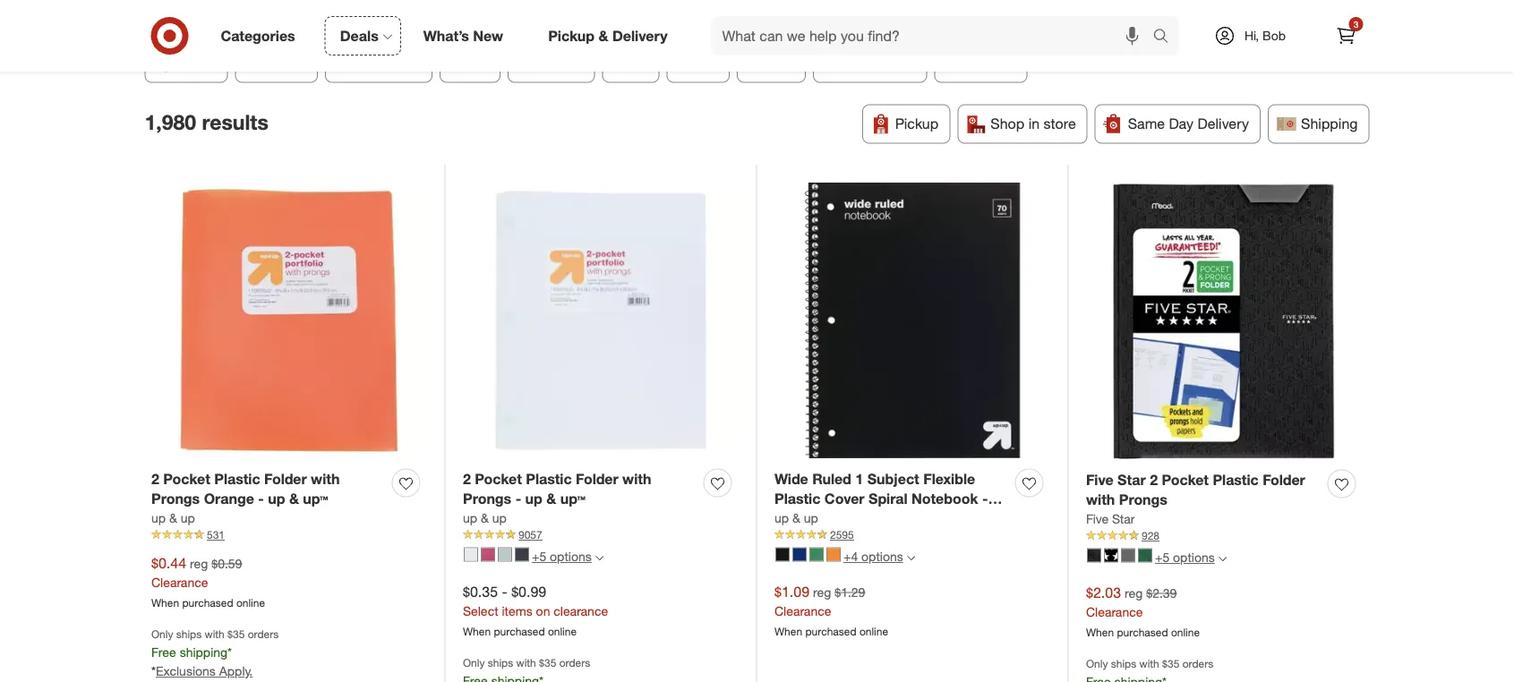 Task type: locate. For each thing, give the bounding box(es) containing it.
$35 down on
[[539, 656, 557, 670]]

all colors + 5 more colors element for $0.99
[[595, 552, 604, 563]]

delivery inside button
[[1198, 115, 1250, 132]]

when down select
[[463, 625, 491, 639]]

online inside $2.03 reg $2.39 clearance when purchased online
[[1172, 626, 1200, 640]]

$0.44
[[151, 555, 186, 573]]

0 vertical spatial delivery
[[613, 27, 668, 44]]

2 horizontal spatial up™
[[810, 511, 835, 529]]

pink image
[[481, 548, 495, 562]]

options inside 'dropdown button'
[[862, 549, 904, 565]]

orders down $2.03 reg $2.39 clearance when purchased online at the bottom of page
[[1183, 657, 1214, 671]]

black image
[[515, 548, 529, 562], [1087, 549, 1102, 563]]

up & up up blue icon
[[775, 511, 819, 526]]

with up five star
[[1087, 491, 1116, 509]]

$2.03 reg $2.39 clearance when purchased online
[[1087, 585, 1200, 640]]

categories link
[[206, 16, 318, 56]]

clearance
[[554, 604, 608, 619]]

when inside $0.44 reg $0.59 clearance when purchased online
[[151, 597, 179, 610]]

up & up up pink image
[[463, 511, 507, 526]]

guest
[[829, 54, 867, 71]]

2 horizontal spatial options
[[1174, 550, 1215, 566]]

1 horizontal spatial up & up
[[463, 511, 507, 526]]

with up the 9057 link
[[623, 470, 652, 488]]

ships up shipping at the bottom of the page
[[176, 628, 202, 641]]

purchased down items
[[494, 625, 545, 639]]

2 inside five star 2 pocket plastic folder with prongs
[[1150, 471, 1158, 488]]

pocket up the 9057
[[475, 470, 522, 488]]

+5 options for $2.39
[[1156, 550, 1215, 566]]

$0.99
[[512, 584, 547, 601]]

1 vertical spatial star
[[1113, 512, 1135, 527]]

0 horizontal spatial all colors + 5 more colors image
[[595, 555, 604, 563]]

+5 options button for $0.99
[[456, 543, 612, 572]]

plastic up the 9057
[[526, 470, 572, 488]]

clearance down $2.03
[[1087, 605, 1143, 620]]

only ships with $35 orders down items
[[463, 656, 591, 670]]

2 pocket plastic folder with prongs - up & up™ image
[[463, 183, 739, 458], [463, 183, 739, 458]]

up & up link
[[151, 510, 195, 528], [463, 510, 507, 528], [775, 510, 819, 528]]

1 horizontal spatial green image
[[1139, 549, 1153, 563]]

with down $2.03 reg $2.39 clearance when purchased online at the bottom of page
[[1140, 657, 1160, 671]]

2 horizontal spatial folder
[[1263, 471, 1306, 488]]

1 horizontal spatial prongs
[[463, 491, 512, 508]]

folder up 928 link
[[1263, 471, 1306, 488]]

all colors + 5 more colors image down the 9057 link
[[595, 555, 604, 563]]

up & up link for 2 pocket plastic folder with prongs orange - up & up™
[[151, 510, 195, 528]]

2 inside 2 pocket plastic folder with prongs - up & up™
[[463, 470, 471, 488]]

folder up the 9057 link
[[576, 470, 619, 488]]

1 horizontal spatial only
[[463, 656, 485, 670]]

pickup for pickup & delivery
[[548, 27, 595, 44]]

purchased down $1.29
[[806, 625, 857, 639]]

folder for &
[[264, 470, 307, 488]]

0 vertical spatial star
[[1118, 471, 1146, 488]]

only down $2.03 reg $2.39 clearance when purchased online at the bottom of page
[[1087, 657, 1108, 671]]

2 horizontal spatial prongs
[[1119, 491, 1168, 509]]

only down select
[[463, 656, 485, 670]]

select
[[463, 604, 499, 619]]

-
[[258, 491, 264, 508], [516, 491, 522, 508], [983, 491, 989, 508], [502, 584, 508, 601]]

0 horizontal spatial +5 options button
[[456, 543, 612, 572]]

2 five from the top
[[1087, 512, 1109, 527]]

ships down $2.03 reg $2.39 clearance when purchased online at the bottom of page
[[1111, 657, 1137, 671]]

up & up link up blue icon
[[775, 510, 819, 528]]

* up apply.
[[228, 645, 232, 661]]

1 horizontal spatial orders
[[560, 656, 591, 670]]

2 horizontal spatial orders
[[1183, 657, 1214, 671]]

1 vertical spatial five
[[1087, 512, 1109, 527]]

1 vertical spatial delivery
[[1198, 115, 1250, 132]]

0 horizontal spatial 2
[[151, 470, 159, 488]]

star up five star
[[1118, 471, 1146, 488]]

all colors + 5 more colors image
[[595, 555, 604, 563], [1219, 555, 1227, 563]]

purchased
[[182, 597, 233, 610], [494, 625, 545, 639], [806, 625, 857, 639], [1117, 626, 1169, 640]]

all colors + 4 more colors element
[[907, 552, 915, 563]]

0 horizontal spatial +5 options
[[532, 549, 592, 565]]

& inside 2 pocket plastic folder with prongs orange - up & up™
[[289, 491, 299, 508]]

with up shipping at the bottom of the page
[[205, 628, 225, 641]]

up & up
[[151, 511, 195, 526], [463, 511, 507, 526], [775, 511, 819, 526]]

2
[[151, 470, 159, 488], [463, 470, 471, 488], [1150, 471, 1158, 488]]

five for five star
[[1087, 512, 1109, 527]]

five up five star
[[1087, 471, 1114, 488]]

purchased inside $1.09 reg $1.29 clearance when purchased online
[[806, 625, 857, 639]]

reg inside $1.09 reg $1.29 clearance when purchased online
[[813, 585, 832, 601]]

clearance inside $2.03 reg $2.39 clearance when purchased online
[[1087, 605, 1143, 620]]

1 vertical spatial pickup
[[896, 115, 939, 132]]

online down the $2.39
[[1172, 626, 1200, 640]]

0 horizontal spatial +5
[[532, 549, 547, 565]]

when inside $1.09 reg $1.29 clearance when purchased online
[[775, 625, 803, 639]]

what's new link
[[408, 16, 526, 56]]

star inside five star 2 pocket plastic folder with prongs
[[1118, 471, 1146, 488]]

up™ up the 9057 link
[[561, 491, 586, 508]]

1 horizontal spatial +5 options
[[1156, 550, 1215, 566]]

- right orange
[[258, 491, 264, 508]]

reg left the $2.39
[[1125, 586, 1143, 602]]

2 up & up from the left
[[463, 511, 507, 526]]

$35 for $0.59
[[228, 628, 245, 641]]

plastic inside wide ruled 1 subject flexible plastic cover spiral notebook - up & up™
[[775, 491, 821, 508]]

0 horizontal spatial options
[[550, 549, 592, 565]]

spiral
[[869, 491, 908, 508]]

0 horizontal spatial prongs
[[151, 491, 200, 508]]

up™ inside 2 pocket plastic folder with prongs orange - up & up™
[[303, 491, 328, 508]]

+5 for $2.39
[[1156, 550, 1170, 566]]

black image
[[776, 548, 790, 562]]

clearance down $0.44
[[151, 575, 208, 591]]

up & up link up $0.44
[[151, 510, 195, 528]]

when down $2.03
[[1087, 626, 1115, 640]]

online inside $0.44 reg $0.59 clearance when purchased online
[[236, 597, 265, 610]]

- up items
[[502, 584, 508, 601]]

filter
[[183, 54, 215, 71]]

+5 options button down the 9057
[[456, 543, 612, 572]]

0 horizontal spatial folder
[[264, 470, 307, 488]]

$35 up apply.
[[228, 628, 245, 641]]

up™
[[303, 491, 328, 508], [561, 491, 586, 508], [810, 511, 835, 529]]

pickup
[[548, 27, 595, 44], [896, 115, 939, 132]]

0 horizontal spatial ships
[[176, 628, 202, 641]]

1 horizontal spatial clearance
[[775, 604, 832, 619]]

& inside 2 pocket plastic folder with prongs - up & up™
[[547, 491, 557, 508]]

prongs inside 2 pocket plastic folder with prongs orange - up & up™
[[151, 491, 200, 508]]

- inside 2 pocket plastic folder with prongs - up & up™
[[516, 491, 522, 508]]

0 horizontal spatial up & up link
[[151, 510, 195, 528]]

1 horizontal spatial options
[[862, 549, 904, 565]]

2 pocket plastic folder with prongs orange - up & up™ link
[[151, 469, 385, 510]]

same
[[1128, 115, 1165, 132]]

delivery for same day delivery
[[1198, 115, 1250, 132]]

1 horizontal spatial ships
[[488, 656, 514, 670]]

subject
[[868, 470, 920, 488]]

2 horizontal spatial up & up link
[[775, 510, 819, 528]]

options left all colors + 4 more colors element
[[862, 549, 904, 565]]

531
[[207, 529, 225, 542]]

plastic inside 2 pocket plastic folder with prongs - up & up™
[[526, 470, 572, 488]]

folder
[[264, 470, 307, 488], [576, 470, 619, 488], [1263, 471, 1306, 488]]

0 horizontal spatial all colors + 5 more colors element
[[595, 552, 604, 563]]

1 horizontal spatial *
[[228, 645, 232, 661]]

reg left $0.59
[[190, 556, 208, 572]]

0 horizontal spatial only
[[151, 628, 173, 641]]

0 horizontal spatial reg
[[190, 556, 208, 572]]

in
[[1029, 115, 1040, 132]]

+5 options down 928
[[1156, 550, 1215, 566]]

reg for $1.09
[[813, 585, 832, 601]]

1 horizontal spatial folder
[[576, 470, 619, 488]]

clearance inside $1.09 reg $1.29 clearance when purchased online
[[775, 604, 832, 619]]

cover
[[825, 491, 865, 508]]

2 horizontal spatial only
[[1087, 657, 1108, 671]]

clearance inside $0.44 reg $0.59 clearance when purchased online
[[151, 575, 208, 591]]

orange image
[[827, 548, 841, 562]]

categories
[[221, 27, 295, 44]]

plastic up 928 link
[[1213, 471, 1259, 488]]

brand button
[[737, 43, 806, 83]]

pickup right new
[[548, 27, 595, 44]]

1 horizontal spatial reg
[[813, 585, 832, 601]]

3 up & up link from the left
[[775, 510, 819, 528]]

deals link
[[325, 16, 401, 56]]

delivery for pickup & delivery
[[613, 27, 668, 44]]

9057 link
[[463, 528, 739, 543]]

1 horizontal spatial $35
[[539, 656, 557, 670]]

1 horizontal spatial +5
[[1156, 550, 1170, 566]]

up™ up 531 link
[[303, 491, 328, 508]]

search button
[[1145, 16, 1188, 59]]

all colors + 5 more colors image for $2.39
[[1219, 555, 1227, 563]]

2 horizontal spatial ships
[[1111, 657, 1137, 671]]

delivery
[[613, 27, 668, 44], [1198, 115, 1250, 132]]

$2.03
[[1087, 585, 1122, 602]]

options down 928 link
[[1174, 550, 1215, 566]]

pocket inside 2 pocket plastic folder with prongs - up & up™
[[475, 470, 522, 488]]

1 horizontal spatial up™
[[561, 491, 586, 508]]

0 horizontal spatial only ships with $35 orders
[[151, 628, 279, 641]]

1 up & up link from the left
[[151, 510, 195, 528]]

folder inside 2 pocket plastic folder with prongs orange - up & up™
[[264, 470, 307, 488]]

purchased inside $0.44 reg $0.59 clearance when purchased online
[[182, 597, 233, 610]]

purchased down $0.59
[[182, 597, 233, 610]]

2 up 928
[[1150, 471, 1158, 488]]

flexible
[[924, 470, 976, 488]]

purchased inside $2.03 reg $2.39 clearance when purchased online
[[1117, 626, 1169, 640]]

+5
[[532, 549, 547, 565], [1156, 550, 1170, 566]]

green image right gray image
[[1139, 549, 1153, 563]]

0 horizontal spatial pickup
[[548, 27, 595, 44]]

0 vertical spatial five
[[1087, 471, 1114, 488]]

only ships with $35 orders down $2.03 reg $2.39 clearance when purchased online at the bottom of page
[[1087, 657, 1214, 671]]

up & up for 2 pocket plastic folder with prongs - up & up™
[[463, 511, 507, 526]]

2 horizontal spatial pocket
[[1162, 471, 1209, 488]]

+5 down 928
[[1156, 550, 1170, 566]]

when inside $2.03 reg $2.39 clearance when purchased online
[[1087, 626, 1115, 640]]

up inside 2 pocket plastic folder with prongs orange - up & up™
[[268, 491, 285, 508]]

online down $0.59
[[236, 597, 265, 610]]

1 up & up from the left
[[151, 511, 195, 526]]

when down $1.09
[[775, 625, 803, 639]]

+5 options button down 928
[[1079, 544, 1235, 573]]

pickup down rating
[[896, 115, 939, 132]]

ships down items
[[488, 656, 514, 670]]

clearance down $1.09
[[775, 604, 832, 619]]

reg inside $0.44 reg $0.59 clearance when purchased online
[[190, 556, 208, 572]]

up inside wide ruled 1 subject flexible plastic cover spiral notebook - up & up™
[[775, 511, 792, 529]]

only ships with $35 orders for $0.59
[[151, 628, 279, 641]]

pocket inside 2 pocket plastic folder with prongs orange - up & up™
[[163, 470, 210, 488]]

up & up for 2 pocket plastic folder with prongs orange - up & up™
[[151, 511, 195, 526]]

pocket for orange
[[163, 470, 210, 488]]

shipping button
[[1269, 104, 1370, 144]]

&
[[599, 27, 609, 44], [289, 491, 299, 508], [547, 491, 557, 508], [169, 511, 177, 526], [481, 511, 489, 526], [793, 511, 801, 526], [796, 511, 806, 529]]

pickup inside pickup & delivery link
[[548, 27, 595, 44]]

prongs inside 2 pocket plastic folder with prongs - up & up™
[[463, 491, 512, 508]]

2 horizontal spatial up & up
[[775, 511, 819, 526]]

pocket up 928 link
[[1162, 471, 1209, 488]]

with
[[311, 470, 340, 488], [623, 470, 652, 488], [1087, 491, 1116, 509], [205, 628, 225, 641], [516, 656, 536, 670], [1140, 657, 1160, 671]]

2 for 2 pocket plastic folder with prongs - up & up™
[[463, 470, 471, 488]]

what's new
[[423, 27, 504, 44]]

when
[[151, 597, 179, 610], [463, 625, 491, 639], [775, 625, 803, 639], [1087, 626, 1115, 640]]

plastic inside 2 pocket plastic folder with prongs orange - up & up™
[[214, 470, 260, 488]]

1 horizontal spatial only ships with $35 orders
[[463, 656, 591, 670]]

2 horizontal spatial only ships with $35 orders
[[1087, 657, 1214, 671]]

+5 down the 9057
[[532, 549, 547, 565]]

five star 2 pocket plastic folder with prongs image
[[1087, 183, 1363, 459], [1087, 183, 1363, 459]]

1 horizontal spatial pocket
[[475, 470, 522, 488]]

five up the 'cobalt blue' image
[[1087, 512, 1109, 527]]

* down free
[[151, 664, 156, 679]]

guest rating button
[[814, 43, 928, 83]]

3 link
[[1327, 16, 1367, 56]]

0 horizontal spatial pocket
[[163, 470, 210, 488]]

1,980
[[145, 109, 196, 134]]

reg left $1.29
[[813, 585, 832, 601]]

$35 down $2.03 reg $2.39 clearance when purchased online at the bottom of page
[[1163, 657, 1180, 671]]

2 up the white icon
[[463, 470, 471, 488]]

1,980 results
[[145, 109, 269, 134]]

prongs up pink image
[[463, 491, 512, 508]]

pocket up orange
[[163, 470, 210, 488]]

results
[[202, 109, 269, 134]]

0 horizontal spatial delivery
[[613, 27, 668, 44]]

online inside $0.35 - $0.99 select items on clearance when purchased online
[[548, 625, 577, 639]]

$35
[[228, 628, 245, 641], [539, 656, 557, 670], [1163, 657, 1180, 671]]

with inside 2 pocket plastic folder with prongs - up & up™
[[623, 470, 652, 488]]

star up gray image
[[1113, 512, 1135, 527]]

with inside five star 2 pocket plastic folder with prongs
[[1087, 491, 1116, 509]]

filter button
[[145, 43, 228, 83]]

star
[[1118, 471, 1146, 488], [1113, 512, 1135, 527]]

online inside $1.09 reg $1.29 clearance when purchased online
[[860, 625, 889, 639]]

orders
[[248, 628, 279, 641], [560, 656, 591, 670], [1183, 657, 1214, 671]]

star for five star 2 pocket plastic folder with prongs
[[1118, 471, 1146, 488]]

prongs left orange
[[151, 491, 200, 508]]

when down $0.44
[[151, 597, 179, 610]]

orders up apply.
[[248, 628, 279, 641]]

purchased inside $0.35 - $0.99 select items on clearance when purchased online
[[494, 625, 545, 639]]

1 horizontal spatial all colors + 5 more colors element
[[1219, 553, 1227, 564]]

$0.35
[[463, 584, 498, 601]]

only ships with $35 orders up shipping at the bottom of the page
[[151, 628, 279, 641]]

reg inside $2.03 reg $2.39 clearance when purchased online
[[1125, 586, 1143, 602]]

five inside five star 2 pocket plastic folder with prongs
[[1087, 471, 1114, 488]]

purchased down the $2.39
[[1117, 626, 1169, 640]]

all colors + 5 more colors element
[[595, 552, 604, 563], [1219, 553, 1227, 564]]

same day delivery button
[[1095, 104, 1261, 144]]

all colors + 5 more colors element down the 9057 link
[[595, 552, 604, 563]]

up & up link for wide ruled 1 subject flexible plastic cover spiral notebook - up & up™
[[775, 510, 819, 528]]

*
[[228, 645, 232, 661], [151, 664, 156, 679]]

only ships with $35 orders
[[151, 628, 279, 641], [463, 656, 591, 670], [1087, 657, 1214, 671]]

plastic up orange
[[214, 470, 260, 488]]

1 five from the top
[[1087, 471, 1114, 488]]

up & up link up pink image
[[463, 510, 507, 528]]

prongs up 928
[[1119, 491, 1168, 509]]

online for $0.44
[[236, 597, 265, 610]]

0 vertical spatial *
[[228, 645, 232, 661]]

0 horizontal spatial up & up
[[151, 511, 195, 526]]

folder up 531 link
[[264, 470, 307, 488]]

2 horizontal spatial 2
[[1150, 471, 1158, 488]]

up™ down the cover
[[810, 511, 835, 529]]

all colors + 5 more colors image down 928 link
[[1219, 555, 1227, 563]]

wide
[[775, 470, 809, 488]]

green image
[[810, 548, 824, 562], [1139, 549, 1153, 563]]

online down $1.29
[[860, 625, 889, 639]]

new
[[473, 27, 504, 44]]

+5 options down the 9057
[[532, 549, 592, 565]]

options
[[550, 549, 592, 565], [862, 549, 904, 565], [1174, 550, 1215, 566]]

green image left orange icon
[[810, 548, 824, 562]]

pickup inside 'button'
[[896, 115, 939, 132]]

wide ruled 1 subject flexible plastic cover spiral notebook - up & up™ image
[[775, 183, 1051, 458], [775, 183, 1051, 458]]

five star 2 pocket plastic folder with prongs link
[[1087, 470, 1321, 511]]

folder inside five star 2 pocket plastic folder with prongs
[[1263, 471, 1306, 488]]

pocket
[[163, 470, 210, 488], [475, 470, 522, 488], [1162, 471, 1209, 488]]

when for $2.03
[[1087, 626, 1115, 640]]

options down the 9057 link
[[550, 549, 592, 565]]

up & up up $0.44
[[151, 511, 195, 526]]

plastic down wide
[[775, 491, 821, 508]]

1 horizontal spatial delivery
[[1198, 115, 1250, 132]]

$2.39
[[1147, 586, 1177, 602]]

- right notebook
[[983, 491, 989, 508]]

$1.09 reg $1.29 clearance when purchased online
[[775, 584, 889, 639]]

with up 531 link
[[311, 470, 340, 488]]

1 horizontal spatial all colors + 5 more colors image
[[1219, 555, 1227, 563]]

2 horizontal spatial clearance
[[1087, 605, 1143, 620]]

prongs
[[151, 491, 200, 508], [463, 491, 512, 508], [1119, 491, 1168, 509]]

1 vertical spatial *
[[151, 664, 156, 679]]

1 horizontal spatial pickup
[[896, 115, 939, 132]]

options for $1.29
[[862, 549, 904, 565]]

online down "clearance"
[[548, 625, 577, 639]]

2 up $0.44
[[151, 470, 159, 488]]

shipping
[[1302, 115, 1358, 132]]

1 horizontal spatial +5 options button
[[1079, 544, 1235, 573]]

2 horizontal spatial $35
[[1163, 657, 1180, 671]]

3 up & up from the left
[[775, 511, 819, 526]]

0 horizontal spatial up™
[[303, 491, 328, 508]]

options for $0.99
[[550, 549, 592, 565]]

only ships with $35 orders for $0.99
[[463, 656, 591, 670]]

2 for 2 pocket plastic folder with prongs orange - up & up™
[[151, 470, 159, 488]]

1 horizontal spatial 2
[[463, 470, 471, 488]]

black image right gray icon
[[515, 548, 529, 562]]

0 horizontal spatial clearance
[[151, 575, 208, 591]]

up inside 2 pocket plastic folder with prongs - up & up™
[[525, 491, 543, 508]]

0 vertical spatial pickup
[[548, 27, 595, 44]]

five star
[[1087, 512, 1135, 527]]

2 inside 2 pocket plastic folder with prongs orange - up & up™
[[151, 470, 159, 488]]

- up the 9057
[[516, 491, 522, 508]]

$35 for $2.39
[[1163, 657, 1180, 671]]

only for $0.44
[[151, 628, 173, 641]]

2 horizontal spatial reg
[[1125, 586, 1143, 602]]

& inside wide ruled 1 subject flexible plastic cover spiral notebook - up & up™
[[796, 511, 806, 529]]

2 pocket plastic folder with prongs orange - up & up™ image
[[151, 183, 427, 458], [151, 183, 427, 458]]

black image left the 'cobalt blue' image
[[1087, 549, 1102, 563]]

prongs inside five star 2 pocket plastic folder with prongs
[[1119, 491, 1168, 509]]

orders down "clearance"
[[560, 656, 591, 670]]

0 horizontal spatial orders
[[248, 628, 279, 641]]

all colors + 5 more colors element down 928 link
[[1219, 553, 1227, 564]]

2 up & up link from the left
[[463, 510, 507, 528]]

+5 options
[[532, 549, 592, 565], [1156, 550, 1215, 566]]

0 horizontal spatial $35
[[228, 628, 245, 641]]

plastic
[[214, 470, 260, 488], [526, 470, 572, 488], [1213, 471, 1259, 488], [775, 491, 821, 508]]

0 horizontal spatial green image
[[810, 548, 824, 562]]

only up free
[[151, 628, 173, 641]]

folder inside 2 pocket plastic folder with prongs - up & up™
[[576, 470, 619, 488]]

1 horizontal spatial up & up link
[[463, 510, 507, 528]]



Task type: vqa. For each thing, say whether or not it's contained in the screenshot.
Charlotte
no



Task type: describe. For each thing, give the bounding box(es) containing it.
rating
[[871, 54, 913, 71]]

all colors + 4 more colors image
[[907, 555, 915, 563]]

items
[[502, 604, 533, 619]]

gray image
[[1122, 549, 1136, 563]]

up™ inside wide ruled 1 subject flexible plastic cover spiral notebook - up & up™
[[810, 511, 835, 529]]

white image
[[464, 548, 478, 562]]

hi,
[[1245, 28, 1260, 43]]

fpo/apo
[[950, 54, 1013, 71]]

online for $1.09
[[860, 625, 889, 639]]

green image inside +4 options 'dropdown button'
[[810, 548, 824, 562]]

department
[[341, 54, 418, 71]]

orange
[[204, 491, 254, 508]]

apply.
[[219, 664, 253, 679]]

on
[[536, 604, 550, 619]]

all colors + 5 more colors element for $2.39
[[1219, 553, 1227, 564]]

reg for $2.03
[[1125, 586, 1143, 602]]

1
[[856, 470, 864, 488]]

cobalt blue image
[[1105, 549, 1119, 563]]

purchased for $2.03
[[1117, 626, 1169, 640]]

0 horizontal spatial black image
[[515, 548, 529, 562]]

with down items
[[516, 656, 536, 670]]

free
[[151, 645, 176, 661]]

shop
[[991, 115, 1025, 132]]

all colors + 5 more colors image for $0.99
[[595, 555, 604, 563]]

blue image
[[793, 548, 807, 562]]

pickup button
[[863, 104, 951, 144]]

orders for $0.59
[[248, 628, 279, 641]]

- inside 2 pocket plastic folder with prongs orange - up & up™
[[258, 491, 264, 508]]

2 pocket plastic folder with prongs - up & up™
[[463, 470, 652, 508]]

five for five star 2 pocket plastic folder with prongs
[[1087, 471, 1114, 488]]

+4 options button
[[768, 543, 923, 572]]

hi, bob
[[1245, 28, 1286, 43]]

$35 for $0.99
[[539, 656, 557, 670]]

$0.59
[[212, 556, 242, 572]]

with inside 2 pocket plastic folder with prongs orange - up & up™
[[311, 470, 340, 488]]

ruled
[[813, 470, 852, 488]]

$1.09
[[775, 584, 810, 601]]

folder for up™
[[576, 470, 619, 488]]

pocket inside five star 2 pocket plastic folder with prongs
[[1162, 471, 1209, 488]]

9057
[[519, 529, 543, 542]]

shop in store button
[[958, 104, 1088, 144]]

+4
[[844, 549, 858, 565]]

brand
[[753, 54, 791, 71]]

pickup & delivery
[[548, 27, 668, 44]]

purchased for $1.09
[[806, 625, 857, 639]]

531 link
[[151, 528, 427, 543]]

up & up for wide ruled 1 subject flexible plastic cover spiral notebook - up & up™
[[775, 511, 819, 526]]

guest rating
[[829, 54, 913, 71]]

2595 link
[[775, 528, 1051, 543]]

when for $1.09
[[775, 625, 803, 639]]

clearance for $0.44
[[151, 575, 208, 591]]

shop in store
[[991, 115, 1076, 132]]

five star link
[[1087, 511, 1135, 529]]

up & up link for 2 pocket plastic folder with prongs - up & up™
[[463, 510, 507, 528]]

fpo/apo button
[[935, 43, 1028, 83]]

purchased for $0.44
[[182, 597, 233, 610]]

ships for $2.03
[[1111, 657, 1137, 671]]

$1.29
[[835, 585, 866, 601]]

only for $2.03
[[1087, 657, 1108, 671]]

- inside wide ruled 1 subject flexible plastic cover spiral notebook - up & up™
[[983, 491, 989, 508]]

1 horizontal spatial black image
[[1087, 549, 1102, 563]]

+5 options for $0.99
[[532, 549, 592, 565]]

ships for $0.35
[[488, 656, 514, 670]]

deals
[[340, 27, 379, 44]]

when for $0.44
[[151, 597, 179, 610]]

only for $0.35
[[463, 656, 485, 670]]

reg for $0.44
[[190, 556, 208, 572]]

+5 options button for $2.39
[[1079, 544, 1235, 573]]

gray image
[[498, 548, 512, 562]]

2 pocket plastic folder with prongs - up & up™ link
[[463, 469, 697, 510]]

3
[[1354, 18, 1359, 30]]

ships for $0.44
[[176, 628, 202, 641]]

$0.35 - $0.99 select items on clearance when purchased online
[[463, 584, 608, 639]]

store
[[1044, 115, 1076, 132]]

pocket for -
[[475, 470, 522, 488]]

what's
[[423, 27, 469, 44]]

prongs for 2 pocket plastic folder with prongs orange - up & up™
[[151, 491, 200, 508]]

pickup for pickup
[[896, 115, 939, 132]]

free shipping * * exclusions apply.
[[151, 645, 253, 679]]

$0.44 reg $0.59 clearance when purchased online
[[151, 555, 265, 610]]

orders for $2.39
[[1183, 657, 1214, 671]]

notebook
[[912, 491, 979, 508]]

price
[[682, 54, 715, 71]]

when inside $0.35 - $0.99 select items on clearance when purchased online
[[463, 625, 491, 639]]

+4 options
[[844, 549, 904, 565]]

2 pocket plastic folder with prongs orange - up & up™
[[151, 470, 340, 508]]

day
[[1169, 115, 1194, 132]]

clearance for $2.03
[[1087, 605, 1143, 620]]

up™ inside 2 pocket plastic folder with prongs - up & up™
[[561, 491, 586, 508]]

clearance for $1.09
[[775, 604, 832, 619]]

2595
[[830, 529, 854, 542]]

star for five star
[[1113, 512, 1135, 527]]

pickup & delivery link
[[533, 16, 690, 56]]

plastic inside five star 2 pocket plastic folder with prongs
[[1213, 471, 1259, 488]]

exclusions apply. link
[[156, 664, 253, 679]]

bob
[[1263, 28, 1286, 43]]

What can we help you find? suggestions appear below search field
[[712, 16, 1158, 56]]

options for $2.39
[[1174, 550, 1215, 566]]

928
[[1142, 529, 1160, 543]]

prongs for 2 pocket plastic folder with prongs - up & up™
[[463, 491, 512, 508]]

exclusions
[[156, 664, 216, 679]]

price button
[[667, 43, 730, 83]]

search
[[1145, 29, 1188, 46]]

0 horizontal spatial *
[[151, 664, 156, 679]]

wide ruled 1 subject flexible plastic cover spiral notebook - up & up™ link
[[775, 469, 1009, 529]]

928 link
[[1087, 529, 1363, 544]]

wide ruled 1 subject flexible plastic cover spiral notebook - up & up™
[[775, 470, 989, 529]]

five star 2 pocket plastic folder with prongs
[[1087, 471, 1306, 509]]

department button
[[325, 43, 433, 83]]

shipping
[[180, 645, 228, 661]]

orders for $0.99
[[560, 656, 591, 670]]

online for $2.03
[[1172, 626, 1200, 640]]

only ships with $35 orders for $2.39
[[1087, 657, 1214, 671]]

+5 for $0.99
[[532, 549, 547, 565]]

- inside $0.35 - $0.99 select items on clearance when purchased online
[[502, 584, 508, 601]]

same day delivery
[[1128, 115, 1250, 132]]



